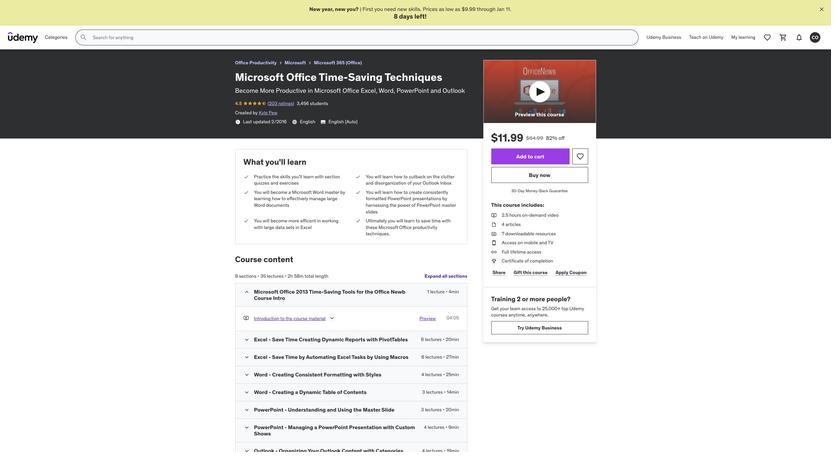 Task type: locate. For each thing, give the bounding box(es) containing it.
access inside "training 2 or more people? get your team access to 25,000+ top udemy courses anytime, anywhere."
[[522, 306, 536, 312]]

intro
[[273, 295, 285, 302]]

lectures for excel - save time by automating excel tasks by using macros
[[426, 355, 442, 360]]

2 become from the top
[[271, 218, 287, 224]]

1 horizontal spatial saving
[[348, 70, 383, 84]]

1 vertical spatial become
[[271, 218, 287, 224]]

a for dynamic
[[295, 389, 298, 396]]

automating
[[306, 354, 336, 361]]

1 vertical spatial 6
[[422, 355, 424, 360]]

• for microsoft office 2013 time-saving tools for the office newb course intro
[[446, 289, 448, 295]]

the inside you will learn how to create consistently formatted powerpoint presentations by harnessing the power of powerpoint master slides
[[390, 202, 397, 208]]

become inside you will become more efficent in working with large data sets in excel
[[271, 218, 287, 224]]

and up formatted
[[366, 180, 374, 186]]

xsmall image right section
[[355, 174, 361, 180]]

business
[[663, 34, 682, 40], [542, 325, 562, 331]]

and inside the microsoft office time-saving techniques become more productive in microsoft office excel, word, powerpoint and outlook
[[431, 87, 441, 95]]

0 vertical spatial on
[[703, 34, 708, 40]]

small image
[[243, 289, 250, 296], [243, 337, 250, 344], [243, 355, 250, 361], [243, 372, 250, 379], [243, 390, 250, 396], [243, 407, 250, 414], [243, 449, 250, 453]]

apply
[[556, 270, 569, 276]]

1 horizontal spatial you
[[388, 218, 395, 224]]

0 horizontal spatial english
[[300, 119, 315, 125]]

0 vertical spatial course
[[235, 255, 262, 265]]

of down cutback
[[408, 180, 412, 186]]

will down power
[[397, 218, 403, 224]]

word
[[313, 189, 324, 195], [254, 202, 265, 208], [254, 372, 268, 378], [254, 389, 268, 396]]

the right introduction
[[286, 316, 293, 322]]

lectures left 14min
[[426, 390, 443, 396]]

0 vertical spatial save
[[272, 337, 284, 343]]

1 vertical spatial on
[[427, 174, 432, 180]]

to
[[528, 153, 533, 160], [404, 174, 408, 180], [404, 189, 408, 195], [282, 196, 286, 202], [416, 218, 420, 224], [537, 306, 541, 312], [280, 316, 285, 322]]

you'll up exercises at the top of the page
[[292, 174, 302, 180]]

1 lecture • 4min
[[427, 289, 459, 295]]

full lifetime access
[[502, 249, 542, 255]]

new up days
[[398, 6, 407, 12]]

your inside "training 2 or more people? get your team access to 25,000+ top udemy courses anytime, anywhere."
[[500, 306, 509, 312]]

0 vertical spatial learning
[[739, 34, 756, 40]]

clutter
[[441, 174, 455, 180]]

xsmall image for last updated 2/2016
[[235, 120, 240, 125]]

learn inside you will learn how to create consistently formatted powerpoint presentations by harnessing the power of powerpoint master slides
[[383, 189, 393, 195]]

large right manage
[[327, 196, 338, 202]]

04:05
[[447, 315, 459, 321]]

udemy image
[[8, 32, 38, 43]]

money-
[[526, 189, 539, 194]]

0 vertical spatial this
[[537, 111, 546, 118]]

1 vertical spatial business
[[542, 325, 562, 331]]

will for you will learn how to create consistently formatted powerpoint presentations by harnessing the power of powerpoint master slides
[[375, 189, 381, 195]]

course left material
[[294, 316, 308, 322]]

6 small image from the top
[[243, 407, 250, 414]]

completion
[[530, 258, 553, 264]]

preview for preview this course
[[515, 111, 535, 118]]

this right gift
[[523, 270, 532, 276]]

with left data
[[254, 225, 263, 231]]

0 vertical spatial 20min
[[446, 337, 459, 343]]

- inside powerpoint - managing a powerpoint presentation with custom shows
[[285, 425, 287, 431]]

1 horizontal spatial more
[[530, 295, 545, 303]]

will down documents
[[263, 218, 270, 224]]

0 vertical spatial you'll
[[266, 157, 286, 167]]

lectures left 9min
[[428, 425, 445, 431]]

2 horizontal spatial a
[[314, 425, 317, 431]]

this inside preview this course button
[[537, 111, 546, 118]]

office inside the ultimately you will learn to save time with these microsoft office productivity techniques.
[[399, 225, 412, 231]]

year,
[[322, 6, 334, 12]]

3 for word - creating a dynamic table of contents
[[422, 390, 425, 396]]

0 horizontal spatial new
[[335, 6, 346, 12]]

will inside you will become more efficent in working with large data sets in excel
[[263, 218, 270, 224]]

1 vertical spatial you'll
[[292, 174, 302, 180]]

preview inside "button"
[[420, 316, 436, 322]]

large
[[327, 196, 338, 202], [264, 225, 274, 231]]

the inside you will learn how to cutback on the clutter and disorganization of your outlook inbox
[[433, 174, 440, 180]]

saving left tools on the bottom left
[[324, 289, 341, 295]]

on right cutback
[[427, 174, 432, 180]]

0 vertical spatial saving
[[348, 70, 383, 84]]

0 vertical spatial your
[[413, 180, 422, 186]]

0 vertical spatial business
[[663, 34, 682, 40]]

xsmall image for you will become more efficent in working with large data sets in excel
[[243, 218, 249, 225]]

of right power
[[412, 202, 416, 208]]

course
[[547, 111, 565, 118], [503, 202, 520, 209], [533, 270, 548, 276], [294, 316, 308, 322]]

0 vertical spatial 6
[[421, 337, 424, 343]]

2.5
[[502, 213, 509, 219]]

productive
[[276, 87, 306, 95]]

xsmall image left the these
[[355, 218, 361, 225]]

pivottables
[[379, 337, 408, 343]]

4 small image from the top
[[243, 372, 250, 379]]

you inside you will become more efficent in working with large data sets in excel
[[254, 218, 262, 224]]

1 vertical spatial more
[[530, 295, 545, 303]]

to left cutback
[[404, 174, 408, 180]]

1 horizontal spatial a
[[295, 389, 298, 396]]

the right for
[[365, 289, 373, 295]]

1 vertical spatial time
[[285, 354, 298, 361]]

will for you will learn how to cutback on the clutter and disorganization of your outlook inbox
[[375, 174, 381, 180]]

you'll up the skills
[[266, 157, 286, 167]]

become up documents
[[271, 189, 287, 195]]

word - creating a dynamic table of contents
[[254, 389, 367, 396]]

learn down disorganization
[[383, 189, 393, 195]]

english
[[300, 119, 315, 125], [329, 119, 344, 125]]

by inside you will learn how to create consistently formatted powerpoint presentations by harnessing the power of powerpoint master slides
[[443, 196, 447, 202]]

1 vertical spatial learning
[[254, 196, 271, 202]]

will up disorganization
[[375, 174, 381, 180]]

you
[[375, 6, 383, 12], [388, 218, 395, 224]]

1 vertical spatial time-
[[309, 289, 324, 295]]

preview this course
[[515, 111, 565, 118]]

1 horizontal spatial this
[[537, 111, 546, 118]]

3 up 3 lectures • 20min
[[422, 390, 425, 396]]

2013
[[296, 289, 308, 295]]

lectures down 3 lectures • 14min
[[425, 407, 442, 413]]

you inside you will learn how to create consistently formatted powerpoint presentations by harnessing the power of powerpoint master slides
[[366, 189, 374, 195]]

0 vertical spatial you
[[375, 6, 383, 12]]

co
[[812, 34, 819, 40]]

2 english from the left
[[329, 119, 344, 125]]

1 small image from the top
[[243, 289, 250, 296]]

0 horizontal spatial a
[[289, 189, 291, 195]]

time down "introduction to the course material" button
[[285, 337, 298, 343]]

0 vertical spatial time-
[[319, 70, 348, 84]]

lectures for word - creating a dynamic table of contents
[[426, 390, 443, 396]]

with inside the ultimately you will learn to save time with these microsoft office productivity techniques.
[[442, 218, 451, 224]]

1 vertical spatial 20min
[[446, 407, 459, 413]]

on-
[[522, 213, 530, 219]]

xsmall image left 7 on the right
[[491, 231, 497, 237]]

• for excel - save time by automating excel tasks by using macros
[[443, 355, 445, 360]]

and down techniques
[[431, 87, 441, 95]]

and inside 'practice the skills you'll learn with section quizzes and exercises'
[[271, 180, 278, 186]]

notifications image
[[796, 34, 804, 42]]

0 horizontal spatial you'll
[[266, 157, 286, 167]]

the left the skills
[[272, 174, 279, 180]]

xsmall image for access on mobile and tv
[[491, 240, 497, 247]]

1 become from the top
[[271, 189, 287, 195]]

0 horizontal spatial large
[[264, 225, 274, 231]]

1 vertical spatial saving
[[324, 289, 341, 295]]

time for creating
[[285, 337, 298, 343]]

more inside you will become more efficent in working with large data sets in excel
[[289, 218, 299, 224]]

lectures down 6 lectures • 27min at bottom
[[425, 372, 442, 378]]

a inside you will become a microsoft word master by learning how to effectively manage large word documents
[[289, 189, 291, 195]]

to inside you will become a microsoft word master by learning how to effectively manage large word documents
[[282, 196, 286, 202]]

0 horizontal spatial outlook
[[423, 180, 439, 186]]

preview up 6 lectures • 20min
[[420, 316, 436, 322]]

1 horizontal spatial new
[[398, 6, 407, 12]]

learn inside you will learn how to cutback on the clutter and disorganization of your outlook inbox
[[383, 174, 393, 180]]

the inside button
[[286, 316, 293, 322]]

and right quizzes
[[271, 180, 278, 186]]

11.
[[506, 6, 511, 12]]

learn up 'practice the skills you'll learn with section quizzes and exercises'
[[287, 157, 307, 167]]

in inside the microsoft office time-saving techniques become more productive in microsoft office excel, word, powerpoint and outlook
[[308, 87, 313, 95]]

categories button
[[41, 30, 71, 46]]

2 small image from the top
[[243, 337, 250, 344]]

as
[[439, 6, 445, 12], [455, 6, 461, 12]]

82%
[[546, 135, 558, 142]]

harnessing
[[366, 202, 389, 208]]

2 time from the top
[[285, 354, 298, 361]]

udemy inside "training 2 or more people? get your team access to 25,000+ top udemy courses anytime, anywhere."
[[570, 306, 584, 312]]

contents
[[344, 389, 367, 396]]

0 vertical spatial outlook
[[443, 87, 465, 95]]

and left tv
[[539, 240, 547, 246]]

0 vertical spatial large
[[327, 196, 338, 202]]

new
[[309, 6, 321, 12]]

to inside button
[[280, 316, 285, 322]]

now
[[540, 172, 551, 179]]

• left '25min'
[[443, 372, 445, 378]]

how up disorganization
[[394, 174, 403, 180]]

outlook inside the microsoft office time-saving techniques become more productive in microsoft office excel, word, powerpoint and outlook
[[443, 87, 465, 95]]

to inside "button"
[[528, 153, 533, 160]]

1 vertical spatial outlook
[[423, 180, 439, 186]]

to up documents
[[282, 196, 286, 202]]

0 vertical spatial become
[[271, 189, 287, 195]]

english right course language image
[[300, 119, 315, 125]]

will inside you will learn how to cutback on the clutter and disorganization of your outlook inbox
[[375, 174, 381, 180]]

add to cart button
[[491, 149, 570, 165]]

xsmall image for you will become a microsoft word master by learning how to effectively manage large word documents
[[243, 189, 249, 196]]

4 lectures • 25min
[[422, 372, 459, 378]]

of right table
[[337, 389, 342, 396]]

become for how
[[271, 189, 287, 195]]

6 lectures • 27min
[[422, 355, 459, 360]]

1 horizontal spatial outlook
[[443, 87, 465, 95]]

1 horizontal spatial as
[[455, 6, 461, 12]]

1 vertical spatial creating
[[272, 372, 294, 378]]

1 vertical spatial preview
[[420, 316, 436, 322]]

sections right 9 in the left of the page
[[239, 273, 257, 279]]

buy now
[[529, 172, 551, 179]]

to left the "cart"
[[528, 153, 533, 160]]

0 vertical spatial time
[[285, 337, 298, 343]]

1 english from the left
[[300, 119, 315, 125]]

powerpoint up the shows
[[254, 407, 284, 414]]

• left 9min
[[446, 425, 448, 431]]

preview for preview
[[420, 316, 436, 322]]

1 horizontal spatial you'll
[[292, 174, 302, 180]]

with
[[315, 174, 324, 180], [442, 218, 451, 224], [254, 225, 263, 231], [367, 337, 378, 343], [353, 372, 365, 378], [383, 425, 394, 431]]

saving inside microsoft office 2013 time-saving tools for the office newb course intro
[[324, 289, 341, 295]]

5 small image from the top
[[243, 390, 250, 396]]

time- inside the microsoft office time-saving techniques become more productive in microsoft office excel, word, powerpoint and outlook
[[319, 70, 348, 84]]

creating up understanding
[[272, 389, 294, 396]]

my
[[732, 34, 738, 40]]

ultimately
[[366, 218, 387, 224]]

off
[[559, 135, 565, 142]]

days
[[399, 12, 413, 20]]

1 vertical spatial 4
[[422, 372, 424, 378]]

course up 82%
[[547, 111, 565, 118]]

learn up disorganization
[[383, 174, 393, 180]]

to up "anywhere."
[[537, 306, 541, 312]]

learn inside the ultimately you will learn to save time with these microsoft office productivity techniques.
[[404, 218, 415, 224]]

1 horizontal spatial preview
[[515, 111, 535, 118]]

more right or
[[530, 295, 545, 303]]

0 horizontal spatial saving
[[324, 289, 341, 295]]

•
[[258, 273, 259, 279], [285, 273, 287, 279], [446, 289, 448, 295], [443, 337, 445, 343], [443, 355, 445, 360], [443, 372, 445, 378], [444, 390, 446, 396], [443, 407, 445, 413], [446, 425, 448, 431]]

ratings)
[[279, 101, 294, 107]]

how inside you will learn how to create consistently formatted powerpoint presentations by harnessing the power of powerpoint master slides
[[394, 189, 403, 195]]

xsmall image
[[278, 60, 283, 66], [235, 120, 240, 125], [243, 174, 249, 180], [355, 174, 361, 180], [243, 189, 249, 196], [355, 218, 361, 225], [491, 231, 497, 237]]

the inside microsoft office 2013 time-saving tools for the office newb course intro
[[365, 289, 373, 295]]

will inside you will become a microsoft word master by learning how to effectively manage large word documents
[[263, 189, 270, 195]]

this
[[537, 111, 546, 118], [523, 270, 532, 276]]

1 horizontal spatial your
[[500, 306, 509, 312]]

with right time
[[442, 218, 451, 224]]

0 horizontal spatial dynamic
[[299, 389, 322, 396]]

4 down 6 lectures • 27min at bottom
[[422, 372, 424, 378]]

more inside "training 2 or more people? get your team access to 25,000+ top udemy courses anytime, anywhere."
[[530, 295, 545, 303]]

1 vertical spatial in
[[317, 218, 321, 224]]

your up courses
[[500, 306, 509, 312]]

3 down 3 lectures • 14min
[[421, 407, 424, 413]]

saving inside the microsoft office time-saving techniques become more productive in microsoft office excel, word, powerpoint and outlook
[[348, 70, 383, 84]]

you inside the ultimately you will learn to save time with these microsoft office productivity techniques.
[[388, 218, 395, 224]]

skills.
[[409, 6, 422, 12]]

0 horizontal spatial preview
[[420, 316, 436, 322]]

learning right my
[[739, 34, 756, 40]]

1 horizontal spatial learning
[[739, 34, 756, 40]]

how inside you will become a microsoft word master by learning how to effectively manage large word documents
[[272, 196, 281, 202]]

1 vertical spatial how
[[394, 189, 403, 195]]

master inside you will become a microsoft word master by learning how to effectively manage large word documents
[[325, 189, 339, 195]]

a for powerpoint
[[314, 425, 317, 431]]

productivity
[[250, 60, 277, 66]]

gift this course
[[514, 270, 548, 276]]

2 vertical spatial creating
[[272, 389, 294, 396]]

1 horizontal spatial on
[[518, 240, 523, 246]]

7 small image from the top
[[243, 449, 250, 453]]

day
[[518, 189, 525, 194]]

how inside you will learn how to cutback on the clutter and disorganization of your outlook inbox
[[394, 174, 403, 180]]

a right managing
[[314, 425, 317, 431]]

1 horizontal spatial in
[[308, 87, 313, 95]]

20min for excel - save time creating dynamic reports with pivottables
[[446, 337, 459, 343]]

you inside you will become a microsoft word master by learning how to effectively manage large word documents
[[254, 189, 262, 195]]

xsmall image for 4 articles
[[491, 222, 497, 228]]

preview inside button
[[515, 111, 535, 118]]

this inside gift this course link
[[523, 270, 532, 276]]

master down consistently
[[442, 202, 456, 208]]

• for word - creating consistent formatting with styles
[[443, 372, 445, 378]]

0 vertical spatial more
[[289, 218, 299, 224]]

how up documents
[[272, 196, 281, 202]]

0 vertical spatial 3
[[422, 390, 425, 396]]

using left macros
[[374, 354, 389, 361]]

to left create
[[404, 189, 408, 195]]

my learning link
[[728, 30, 760, 46]]

will inside you will learn how to create consistently formatted powerpoint presentations by harnessing the power of powerpoint master slides
[[375, 189, 381, 195]]

1 horizontal spatial large
[[327, 196, 338, 202]]

wishlist image
[[764, 34, 772, 42]]

2 vertical spatial 4
[[424, 425, 427, 431]]

2 vertical spatial how
[[272, 196, 281, 202]]

learn left the save
[[404, 218, 415, 224]]

english for english [auto]
[[329, 119, 344, 125]]

course left intro
[[254, 295, 272, 302]]

a down exercises at the top of the page
[[289, 189, 291, 195]]

1 horizontal spatial master
[[442, 202, 456, 208]]

jan
[[497, 6, 505, 12]]

- for excel - save time creating dynamic reports with pivottables
[[269, 337, 271, 343]]

microsoft inside you will become a microsoft word master by learning how to effectively manage large word documents
[[292, 189, 312, 195]]

2 20min from the top
[[446, 407, 459, 413]]

time- down microsoft 365 (office) link
[[319, 70, 348, 84]]

1 time from the top
[[285, 337, 298, 343]]

2 vertical spatial a
[[314, 425, 317, 431]]

created by kyle pew
[[235, 110, 278, 116]]

power
[[398, 202, 411, 208]]

how for create
[[394, 189, 403, 195]]

1 horizontal spatial sections
[[449, 274, 468, 280]]

skills
[[280, 174, 291, 180]]

a inside powerpoint - managing a powerpoint presentation with custom shows
[[314, 425, 317, 431]]

1 vertical spatial access
[[522, 306, 536, 312]]

become
[[271, 189, 287, 195], [271, 218, 287, 224]]

6 right macros
[[422, 355, 424, 360]]

1 vertical spatial you
[[388, 218, 395, 224]]

• left 14min
[[444, 390, 446, 396]]

close image
[[819, 6, 825, 13]]

microsoft inside microsoft office 2013 time-saving tools for the office newb course intro
[[254, 289, 278, 295]]

powerpoint - managing a powerpoint presentation with custom shows
[[254, 425, 415, 438]]

4 up 7 on the right
[[502, 222, 505, 228]]

managing
[[288, 425, 313, 431]]

teach on udemy
[[689, 34, 724, 40]]

0 horizontal spatial as
[[439, 6, 445, 12]]

newb
[[391, 289, 406, 295]]

365
[[336, 60, 345, 66]]

in right sets
[[296, 225, 299, 231]]

in
[[308, 87, 313, 95], [317, 218, 321, 224], [296, 225, 299, 231]]

my learning
[[732, 34, 756, 40]]

large left data
[[264, 225, 274, 231]]

lectures down 6 lectures • 20min
[[426, 355, 442, 360]]

course language image
[[292, 120, 297, 125]]

apply coupon
[[556, 270, 587, 276]]

small image
[[243, 425, 250, 432]]

0 horizontal spatial business
[[542, 325, 562, 331]]

0 vertical spatial access
[[527, 249, 542, 255]]

0 horizontal spatial in
[[296, 225, 299, 231]]

your
[[413, 180, 422, 186], [500, 306, 509, 312]]

show lecture description image
[[329, 315, 336, 322]]

microsoft 365 (office)
[[314, 60, 362, 66]]

1 horizontal spatial business
[[663, 34, 682, 40]]

of inside you will learn how to create consistently formatted powerpoint presentations by harnessing the power of powerpoint master slides
[[412, 202, 416, 208]]

time
[[432, 218, 441, 224]]

ultimately you will learn to save time with these microsoft office productivity techniques.
[[366, 218, 451, 237]]

0 horizontal spatial your
[[413, 180, 422, 186]]

anywhere.
[[528, 312, 549, 318]]

the left master at the bottom
[[353, 407, 362, 414]]

• for word - creating a dynamic table of contents
[[444, 390, 446, 396]]

presentations
[[413, 196, 441, 202]]

preview up '$11.99 $64.99 82% off'
[[515, 111, 535, 118]]

0 horizontal spatial more
[[289, 218, 299, 224]]

lectures right the 35
[[267, 273, 284, 279]]

• for powerpoint - understanding and using the master slide
[[443, 407, 445, 413]]

xsmall image left last
[[235, 120, 240, 125]]

business left the teach
[[663, 34, 682, 40]]

you'll inside 'practice the skills you'll learn with section quizzes and exercises'
[[292, 174, 302, 180]]

training 2 or more people? get your team access to 25,000+ top udemy courses anytime, anywhere.
[[491, 295, 584, 318]]

wishlist image
[[576, 153, 584, 161]]

data
[[276, 225, 285, 231]]

course up 9 in the left of the page
[[235, 255, 262, 265]]

microsoft
[[285, 60, 306, 66], [314, 60, 335, 66], [235, 70, 284, 84], [314, 87, 341, 95], [292, 189, 312, 195], [379, 225, 398, 231], [254, 289, 278, 295]]

on right the teach
[[703, 34, 708, 40]]

0 horizontal spatial on
[[427, 174, 432, 180]]

powerpoint inside the microsoft office time-saving techniques become more productive in microsoft office excel, word, powerpoint and outlook
[[397, 87, 429, 95]]

0 horizontal spatial master
[[325, 189, 339, 195]]

1 20min from the top
[[446, 337, 459, 343]]

time- right the 2013
[[309, 289, 324, 295]]

small image for excel - save time by automating excel tasks by using macros
[[243, 355, 250, 361]]

will up formatted
[[375, 189, 381, 195]]

office
[[235, 60, 249, 66], [286, 70, 317, 84], [343, 87, 359, 95], [399, 225, 412, 231], [280, 289, 295, 295], [375, 289, 390, 295]]

with left "custom"
[[383, 425, 394, 431]]

6
[[421, 337, 424, 343], [422, 355, 424, 360]]

Search for anything text field
[[92, 32, 631, 43]]

more up sets
[[289, 218, 299, 224]]

course content
[[235, 255, 293, 265]]

xsmall image for 2.5 hours on-demand video
[[491, 213, 497, 219]]

4 right "custom"
[[424, 425, 427, 431]]

2 save from the top
[[272, 354, 284, 361]]

1 vertical spatial course
[[254, 295, 272, 302]]

1 vertical spatial master
[[442, 202, 456, 208]]

xsmall image
[[307, 60, 313, 66], [355, 189, 361, 196], [491, 213, 497, 219], [243, 218, 249, 225], [491, 222, 497, 228], [491, 240, 497, 247], [491, 249, 497, 256], [491, 258, 497, 265], [243, 315, 249, 322]]

xsmall image down what
[[243, 189, 249, 196]]

xsmall image for you will learn how to cutback on the clutter and disorganization of your outlook inbox
[[355, 174, 361, 180]]

20min up "27min"
[[446, 337, 459, 343]]

created
[[235, 110, 252, 116]]

1 vertical spatial this
[[523, 270, 532, 276]]

slide
[[382, 407, 395, 414]]

0 horizontal spatial sections
[[239, 273, 257, 279]]

0 vertical spatial using
[[374, 354, 389, 361]]

- for word - creating consistent formatting with styles
[[269, 372, 271, 378]]

outlook inside you will learn how to cutback on the clutter and disorganization of your outlook inbox
[[423, 180, 439, 186]]

2.5 hours on-demand video
[[502, 213, 559, 219]]

with inside you will become more efficent in working with large data sets in excel
[[254, 225, 263, 231]]

0 vertical spatial 4
[[502, 222, 505, 228]]

become inside you will become a microsoft word master by learning how to effectively manage large word documents
[[271, 189, 287, 195]]

3 small image from the top
[[243, 355, 250, 361]]

0 vertical spatial a
[[289, 189, 291, 195]]

you inside you will learn how to cutback on the clutter and disorganization of your outlook inbox
[[366, 174, 374, 180]]

a
[[289, 189, 291, 195], [295, 389, 298, 396], [314, 425, 317, 431]]

efficent
[[300, 218, 316, 224]]

2 vertical spatial on
[[518, 240, 523, 246]]

time- inside microsoft office 2013 time-saving tools for the office newb course intro
[[309, 289, 324, 295]]

1 vertical spatial save
[[272, 354, 284, 361]]

on for teach
[[703, 34, 708, 40]]

1 save from the top
[[272, 337, 284, 343]]

0 vertical spatial master
[[325, 189, 339, 195]]

you right first
[[375, 6, 383, 12]]

in right efficent
[[317, 218, 321, 224]]

4min
[[449, 289, 459, 295]]

inbox
[[440, 180, 452, 186]]

1 vertical spatial your
[[500, 306, 509, 312]]

2 horizontal spatial on
[[703, 34, 708, 40]]

by inside you will become a microsoft word master by learning how to effectively manage large word documents
[[340, 189, 345, 195]]

will down quizzes
[[263, 189, 270, 195]]

0 horizontal spatial this
[[523, 270, 532, 276]]

0 horizontal spatial using
[[338, 407, 352, 414]]

30-day money-back guarantee
[[512, 189, 568, 194]]

xsmall image for you will learn how to create consistently formatted powerpoint presentations by harnessing the power of powerpoint master slides
[[355, 189, 361, 196]]

0 horizontal spatial you
[[375, 6, 383, 12]]

4 for word - creating consistent formatting with styles
[[422, 372, 424, 378]]

1 new from the left
[[335, 6, 346, 12]]

udemy
[[647, 34, 662, 40], [709, 34, 724, 40], [570, 306, 584, 312], [525, 325, 541, 331]]

• up 4 lectures • 9min at the bottom of page
[[443, 407, 445, 413]]

1 vertical spatial large
[[264, 225, 274, 231]]

access down mobile
[[527, 249, 542, 255]]

the left power
[[390, 202, 397, 208]]

0 horizontal spatial learning
[[254, 196, 271, 202]]



Task type: describe. For each thing, give the bounding box(es) containing it.
6 for excel - save time by automating excel tasks by using macros
[[422, 355, 424, 360]]

with inside powerpoint - managing a powerpoint presentation with custom shows
[[383, 425, 394, 431]]

powerpoint down presentations at the top
[[417, 202, 441, 208]]

• left the 35
[[258, 273, 259, 279]]

introduction to the course material button
[[254, 315, 326, 323]]

expand
[[425, 274, 441, 280]]

you will learn how to create consistently formatted powerpoint presentations by harnessing the power of powerpoint master slides
[[366, 189, 456, 215]]

- for powerpoint - managing a powerpoint presentation with custom shows
[[285, 425, 287, 431]]

3 for powerpoint - understanding and using the master slide
[[421, 407, 424, 413]]

this for preview
[[537, 111, 546, 118]]

to inside you will learn how to create consistently formatted powerpoint presentations by harnessing the power of powerpoint master slides
[[404, 189, 408, 195]]

microsoft inside the ultimately you will learn to save time with these microsoft office productivity techniques.
[[379, 225, 398, 231]]

powerpoint up power
[[388, 196, 412, 202]]

understanding
[[288, 407, 326, 414]]

mobile
[[524, 240, 538, 246]]

learning inside you will become a microsoft word master by learning how to effectively manage large word documents
[[254, 196, 271, 202]]

tasks
[[352, 354, 366, 361]]

share
[[493, 270, 506, 276]]

lifetime
[[511, 249, 526, 255]]

will for you will become more efficent in working with large data sets in excel
[[263, 218, 270, 224]]

need
[[384, 6, 396, 12]]

resources
[[536, 231, 556, 237]]

hours
[[510, 213, 521, 219]]

updated
[[253, 119, 270, 125]]

categories
[[45, 34, 67, 40]]

save
[[421, 218, 431, 224]]

more for become
[[289, 218, 299, 224]]

on inside you will learn how to cutback on the clutter and disorganization of your outlook inbox
[[427, 174, 432, 180]]

3 lectures • 14min
[[422, 390, 459, 396]]

0 vertical spatial creating
[[299, 337, 321, 343]]

excel inside you will become more efficent in working with large data sets in excel
[[301, 225, 312, 231]]

time for by
[[285, 354, 298, 361]]

1 vertical spatial dynamic
[[299, 389, 322, 396]]

and down table
[[327, 407, 337, 414]]

the inside 'practice the skills you'll learn with section quizzes and exercises'
[[272, 174, 279, 180]]

you for you will learn how to cutback on the clutter and disorganization of your outlook inbox
[[366, 174, 374, 180]]

content
[[264, 255, 293, 265]]

to inside you will learn how to cutback on the clutter and disorganization of your outlook inbox
[[404, 174, 408, 180]]

20min for powerpoint - understanding and using the master slide
[[446, 407, 459, 413]]

master
[[363, 407, 380, 414]]

• for excel - save time creating dynamic reports with pivottables
[[443, 337, 445, 343]]

small image for word - creating a dynamic table of contents
[[243, 390, 250, 396]]

- for word - creating a dynamic table of contents
[[269, 389, 271, 396]]

become
[[235, 87, 259, 95]]

excel - save time by automating excel tasks by using macros
[[254, 354, 409, 361]]

with left styles
[[353, 372, 365, 378]]

• left 2h 58m
[[285, 273, 287, 279]]

cutback
[[409, 174, 426, 180]]

anytime,
[[509, 312, 526, 318]]

- for powerpoint - understanding and using the master slide
[[285, 407, 287, 414]]

access on mobile and tv
[[502, 240, 554, 246]]

you for you will become a microsoft word master by learning how to effectively manage large word documents
[[254, 189, 262, 195]]

prices
[[423, 6, 438, 12]]

large inside you will become more efficent in working with large data sets in excel
[[264, 225, 274, 231]]

to inside the ultimately you will learn to save time with these microsoft office productivity techniques.
[[416, 218, 420, 224]]

7
[[502, 231, 505, 237]]

microsoft office 2013 time-saving tools for the office newb course intro
[[254, 289, 406, 302]]

this
[[491, 202, 502, 209]]

you inside the new year, new you? | first you need new skills. prices as low as $9.99 through jan 11. 8 days left!
[[375, 6, 383, 12]]

try
[[518, 325, 524, 331]]

learn for you will learn how to create consistently formatted powerpoint presentations by harnessing the power of powerpoint master slides
[[383, 189, 393, 195]]

to inside "training 2 or more people? get your team access to 25,000+ top udemy courses anytime, anywhere."
[[537, 306, 541, 312]]

students
[[310, 101, 328, 107]]

last updated 2/2016
[[243, 119, 287, 125]]

large inside you will become a microsoft word master by learning how to effectively manage large word documents
[[327, 196, 338, 202]]

25,000+
[[542, 306, 561, 312]]

• for powerpoint - managing a powerpoint presentation with custom shows
[[446, 425, 448, 431]]

or
[[522, 295, 528, 303]]

creating for consistent
[[272, 372, 294, 378]]

become for data
[[271, 218, 287, 224]]

practice
[[254, 174, 271, 180]]

course down completion on the bottom
[[533, 270, 548, 276]]

submit search image
[[80, 34, 88, 42]]

techniques.
[[366, 231, 390, 237]]

full
[[502, 249, 509, 255]]

$64.99
[[526, 135, 544, 142]]

effectively
[[287, 196, 308, 202]]

macros
[[390, 354, 409, 361]]

creating for a
[[272, 389, 294, 396]]

2 horizontal spatial in
[[317, 218, 321, 224]]

length
[[315, 273, 329, 279]]

office productivity
[[235, 60, 277, 66]]

xsmall image left the microsoft link
[[278, 60, 283, 66]]

english for english
[[300, 119, 315, 125]]

material
[[309, 316, 326, 322]]

(203 ratings)
[[268, 101, 294, 107]]

this for gift
[[523, 270, 532, 276]]

1 as from the left
[[439, 6, 445, 12]]

lectures for excel - save time creating dynamic reports with pivottables
[[425, 337, 442, 343]]

25min
[[446, 372, 459, 378]]

you for you will become more efficent in working with large data sets in excel
[[254, 218, 262, 224]]

small image for powerpoint - understanding and using the master slide
[[243, 407, 250, 414]]

a for microsoft
[[289, 189, 291, 195]]

custom
[[396, 425, 415, 431]]

expand all sections
[[425, 274, 468, 280]]

$11.99
[[491, 131, 524, 145]]

xsmall image for 7 downloadable resources
[[491, 231, 497, 237]]

co link
[[808, 30, 823, 46]]

xsmall image for certificate of completion
[[491, 258, 497, 265]]

through
[[477, 6, 496, 12]]

slides
[[366, 209, 378, 215]]

closed captions image
[[321, 119, 326, 125]]

sections inside 'dropdown button'
[[449, 274, 468, 280]]

microsoft up productive
[[285, 60, 306, 66]]

sets
[[286, 225, 295, 231]]

small image for word - creating consistent formatting with styles
[[243, 372, 250, 379]]

- for excel - save time by automating excel tasks by using macros
[[269, 354, 271, 361]]

and inside you will learn how to cutback on the clutter and disorganization of your outlook inbox
[[366, 180, 374, 186]]

powerpoint down powerpoint - understanding and using the master slide
[[319, 425, 348, 431]]

section
[[325, 174, 340, 180]]

these
[[366, 225, 378, 231]]

exercises
[[280, 180, 299, 186]]

learn for what you'll learn
[[287, 157, 307, 167]]

productivity
[[413, 225, 438, 231]]

expand all sections button
[[425, 270, 468, 283]]

will for you will become a microsoft word master by learning how to effectively manage large word documents
[[263, 189, 270, 195]]

demand
[[530, 213, 547, 219]]

3,456 students
[[297, 101, 328, 107]]

35
[[261, 273, 266, 279]]

articles
[[506, 222, 521, 228]]

xsmall image for full lifetime access
[[491, 249, 497, 256]]

kyle pew link
[[259, 110, 278, 116]]

on for access
[[518, 240, 523, 246]]

learn inside 'practice the skills you'll learn with section quizzes and exercises'
[[303, 174, 314, 180]]

3,456
[[297, 101, 309, 107]]

xsmall image for ultimately you will learn to save time with these microsoft office productivity techniques.
[[355, 218, 361, 225]]

shopping cart with 0 items image
[[780, 34, 788, 42]]

for
[[357, 289, 364, 295]]

2h 58m
[[288, 273, 304, 279]]

6 for excel - save time creating dynamic reports with pivottables
[[421, 337, 424, 343]]

lectures for powerpoint - managing a powerpoint presentation with custom shows
[[428, 425, 445, 431]]

includes:
[[522, 202, 545, 209]]

preview this course button
[[483, 60, 596, 124]]

first
[[363, 6, 373, 12]]

total
[[305, 273, 314, 279]]

save for creating
[[272, 337, 284, 343]]

excel,
[[361, 87, 378, 95]]

small image for excel - save time creating dynamic reports with pivottables
[[243, 337, 250, 344]]

microsoft left 365
[[314, 60, 335, 66]]

small image for microsoft office 2013 time-saving tools for the office newb course intro
[[243, 289, 250, 296]]

4 for powerpoint - managing a powerpoint presentation with custom shows
[[424, 425, 427, 431]]

of inside you will learn how to cutback on the clutter and disorganization of your outlook inbox
[[408, 180, 412, 186]]

your inside you will learn how to cutback on the clutter and disorganization of your outlook inbox
[[413, 180, 422, 186]]

coupon
[[570, 270, 587, 276]]

quizzes
[[254, 180, 270, 186]]

with right reports
[[367, 337, 378, 343]]

microsoft down "office productivity" link at the top of the page
[[235, 70, 284, 84]]

word,
[[379, 87, 395, 95]]

certificate
[[502, 258, 524, 264]]

course up hours
[[503, 202, 520, 209]]

how for cutback
[[394, 174, 403, 180]]

video
[[548, 213, 559, 219]]

more for or
[[530, 295, 545, 303]]

xsmall image for practice the skills you'll learn with section quizzes and exercises
[[243, 174, 249, 180]]

reports
[[345, 337, 366, 343]]

0 vertical spatial dynamic
[[322, 337, 344, 343]]

lectures for word - creating consistent formatting with styles
[[425, 372, 442, 378]]

learn for you will learn how to cutback on the clutter and disorganization of your outlook inbox
[[383, 174, 393, 180]]

microsoft office time-saving techniques become more productive in microsoft office excel, word, powerpoint and outlook
[[235, 70, 465, 95]]

gift this course link
[[512, 266, 549, 279]]

teach on udemy link
[[686, 30, 728, 46]]

get
[[491, 306, 499, 312]]

3 lectures • 20min
[[421, 407, 459, 413]]

7 downloadable resources
[[502, 231, 556, 237]]

master inside you will learn how to create consistently formatted powerpoint presentations by harnessing the power of powerpoint master slides
[[442, 202, 456, 208]]

course inside microsoft office 2013 time-saving tools for the office newb course intro
[[254, 295, 272, 302]]

2 as from the left
[[455, 6, 461, 12]]

microsoft link
[[285, 59, 306, 67]]

you will become more efficent in working with large data sets in excel
[[254, 218, 339, 231]]

with inside 'practice the skills you'll learn with section quizzes and exercises'
[[315, 174, 324, 180]]

you for you will learn how to create consistently formatted powerpoint presentations by harnessing the power of powerpoint master slides
[[366, 189, 374, 195]]

1 horizontal spatial using
[[374, 354, 389, 361]]

save for by
[[272, 354, 284, 361]]

what you'll learn
[[243, 157, 307, 167]]

microsoft up students
[[314, 87, 341, 95]]

lectures for powerpoint - understanding and using the master slide
[[425, 407, 442, 413]]

2 new from the left
[[398, 6, 407, 12]]

of down full lifetime access in the right of the page
[[525, 258, 529, 264]]

shows
[[254, 431, 271, 438]]

will inside the ultimately you will learn to save time with these microsoft office productivity techniques.
[[397, 218, 403, 224]]

powerpoint right small icon
[[254, 425, 284, 431]]

courses
[[491, 312, 508, 318]]

styles
[[366, 372, 382, 378]]

9 sections • 35 lectures • 2h 58m total length
[[235, 273, 329, 279]]



Task type: vqa. For each thing, say whether or not it's contained in the screenshot.


